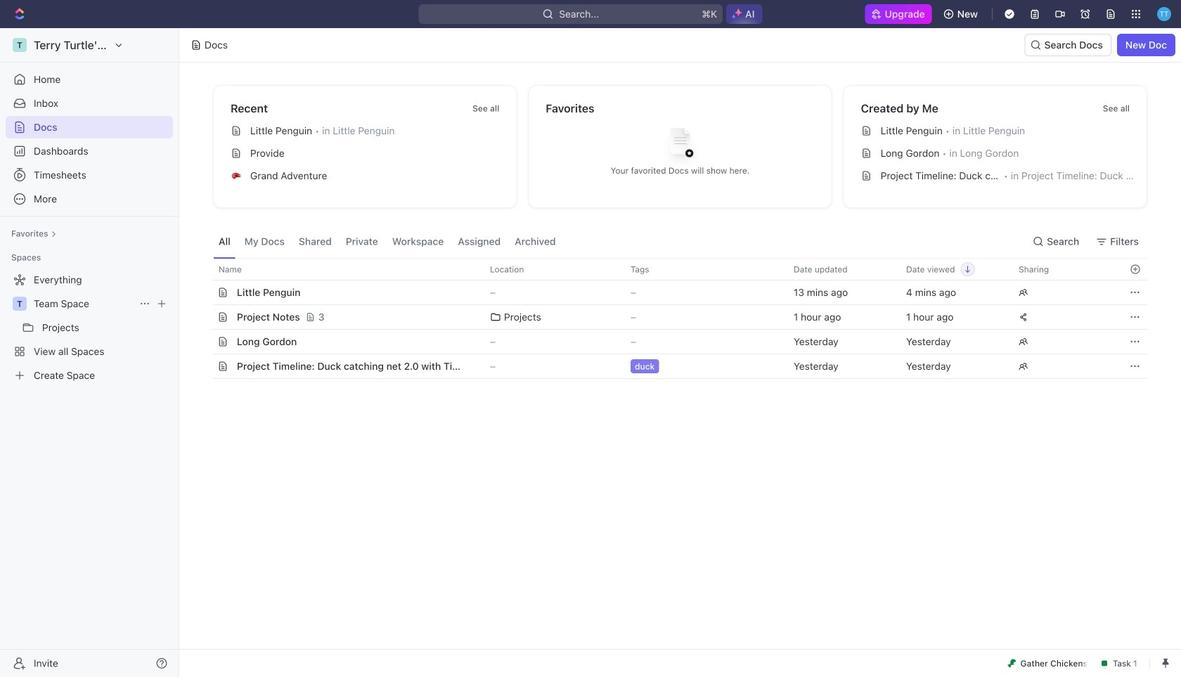 Task type: vqa. For each thing, say whether or not it's contained in the screenshot.
your
no



Task type: locate. For each thing, give the bounding box(es) containing it.
cell
[[200, 281, 216, 305]]

sidebar navigation
[[0, 28, 182, 677]]

drumstick bite image
[[1008, 659, 1017, 668]]

tab list
[[213, 225, 562, 258]]

table
[[198, 258, 1148, 379]]

row
[[198, 258, 1148, 281], [200, 280, 1148, 305], [198, 305, 1148, 330], [198, 329, 1148, 355], [198, 354, 1148, 379]]

tree
[[6, 269, 173, 387]]

no favorited docs image
[[652, 117, 709, 173]]



Task type: describe. For each thing, give the bounding box(es) containing it.
tree inside sidebar 'navigation'
[[6, 269, 173, 387]]

team space, , element
[[13, 297, 27, 311]]

terry turtle's workspace, , element
[[13, 38, 27, 52]]



